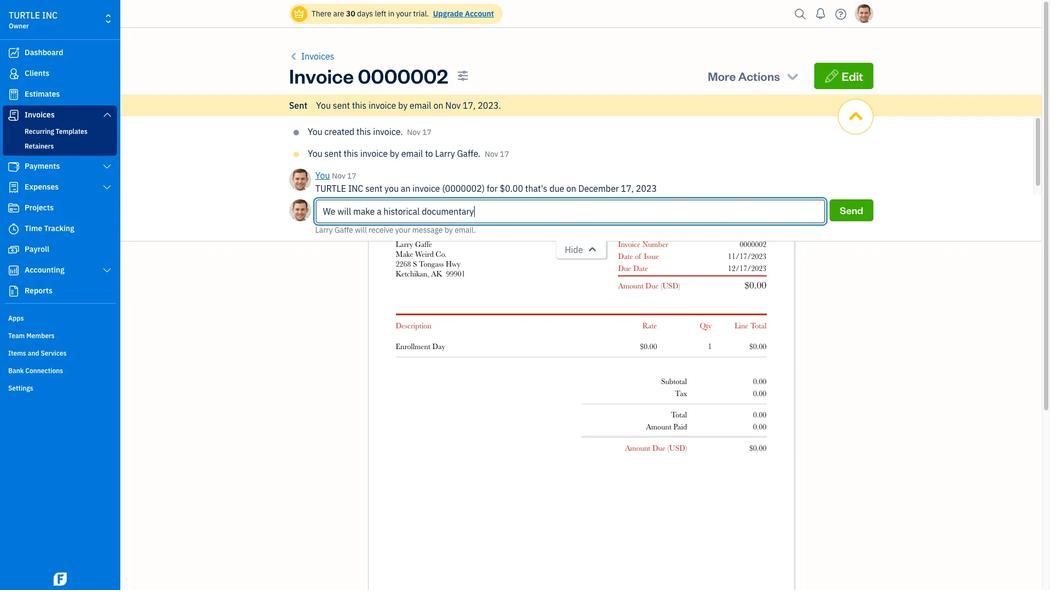 Task type: describe. For each thing, give the bounding box(es) containing it.
larry gaffe will receive your message by email.
[[315, 225, 476, 235]]

co. inside larry gaffe make weird co. 2268 s tongass hwy ketchikan, ak  99901
[[436, 250, 447, 259]]

2023
[[636, 183, 657, 194]]

0 vertical spatial due
[[618, 264, 632, 273]]

bank connections link
[[3, 363, 117, 379]]

recurring templates
[[25, 127, 87, 136]]

2 vertical spatial due
[[653, 444, 666, 453]]

0 vertical spatial 17,
[[463, 100, 476, 111]]

sent
[[289, 100, 308, 111]]

0 horizontal spatial 0000002
[[358, 63, 448, 89]]

bank
[[8, 367, 24, 375]]

december
[[579, 183, 619, 194]]

Send a message text field
[[315, 200, 826, 224]]

0 vertical spatial your
[[396, 9, 412, 19]]

number
[[643, 240, 669, 249]]

turtle for turtle inc 12794992386
[[396, 176, 427, 184]]

clients
[[25, 68, 49, 78]]

make weird co. has
[[382, 126, 459, 137]]

1 vertical spatial date
[[633, 264, 648, 273]]

2 vertical spatial by
[[445, 225, 453, 235]]

1 vertical spatial your
[[395, 225, 411, 235]]

1
[[708, 342, 712, 351]]

timer image
[[7, 224, 20, 235]]

chart image
[[7, 265, 20, 276]]

inc for turtle inc 12794992386
[[429, 176, 443, 184]]

30
[[346, 9, 355, 19]]

you sent this invoice by email on nov 17, 2023.
[[316, 100, 501, 111]]

you
[[385, 183, 399, 194]]

nov inside "you nov 17 turtle inc sent you an invoice (0000002) for $0.00 that's due on december 17, 2023"
[[332, 171, 346, 181]]

ketchikan,
[[396, 270, 429, 278]]

gaffe for will
[[335, 225, 353, 235]]

edit
[[842, 68, 864, 84]]

circle image
[[294, 129, 299, 137]]

0 horizontal spatial on
[[434, 100, 443, 111]]

items and services link
[[3, 345, 117, 362]]

tax
[[675, 390, 687, 398]]

email for to
[[401, 148, 423, 159]]

email.
[[455, 225, 476, 235]]

larry for message
[[315, 225, 333, 235]]

invoice for to
[[360, 148, 388, 159]]

message
[[412, 225, 443, 235]]

projects link
[[3, 199, 117, 218]]

there are 30 days left in your trial. upgrade account
[[312, 9, 494, 19]]

larry for 2268
[[396, 240, 413, 249]]

accounting
[[25, 265, 65, 275]]

invoice number
[[618, 240, 669, 249]]

payments
[[25, 161, 60, 171]]

left
[[375, 9, 386, 19]]

connections
[[25, 367, 63, 375]]

settings link
[[3, 380, 117, 397]]

clients link
[[3, 64, 117, 84]]

amount inside total amount paid
[[646, 423, 672, 432]]

expenses link
[[3, 178, 117, 198]]

retainers link
[[5, 140, 115, 153]]

email for on
[[410, 100, 432, 111]]

by for on
[[398, 100, 408, 111]]

payroll link
[[3, 240, 117, 260]]

estimates
[[25, 89, 60, 99]]

0 vertical spatial (
[[661, 282, 663, 291]]

by for to
[[390, 148, 399, 159]]

due date
[[618, 264, 648, 273]]

reports
[[25, 286, 53, 296]]

for
[[487, 183, 498, 194]]

created
[[325, 126, 355, 137]]

hwy
[[446, 260, 461, 269]]

and
[[28, 350, 39, 358]]

hide button
[[556, 241, 607, 259]]

s
[[413, 260, 417, 269]]

turtle inc 12794992386
[[396, 176, 443, 194]]

settings for this invoice image
[[457, 70, 469, 82]]

expenses
[[25, 182, 59, 192]]

projects
[[25, 203, 54, 213]]

accounting link
[[3, 261, 117, 281]]

send
[[840, 204, 864, 217]]

0 vertical spatial co.
[[430, 126, 443, 137]]

subtotal
[[661, 378, 687, 386]]

chevronleft image
[[289, 50, 299, 63]]

3 0.00 from the top
[[753, 411, 767, 420]]

inc inside "you nov 17 turtle inc sent you an invoice (0000002) for $0.00 that's due on december 17, 2023"
[[348, 183, 363, 194]]

description
[[396, 322, 432, 330]]

in
[[388, 9, 395, 19]]

more
[[708, 68, 736, 84]]

team
[[8, 332, 25, 340]]

estimate image
[[7, 89, 20, 100]]

larry gaffe make weird co. 2268 s tongass hwy ketchikan, ak  99901
[[396, 240, 465, 278]]

rate
[[643, 322, 657, 330]]

due
[[550, 183, 565, 194]]

members
[[26, 332, 55, 340]]

chevron large down image for expenses
[[102, 183, 112, 192]]

you link
[[315, 169, 330, 182]]

2 0.00 from the top
[[753, 390, 767, 398]]

invoices link
[[3, 106, 117, 125]]

you created this invoice. nov 17
[[308, 126, 432, 137]]

days
[[357, 9, 373, 19]]

time tracking
[[25, 224, 74, 234]]

chevron large down image for payments
[[102, 162, 112, 171]]

1 horizontal spatial total
[[751, 322, 767, 330]]

payment image
[[7, 161, 20, 172]]

line
[[735, 322, 749, 330]]

will
[[355, 225, 367, 235]]

invoices button
[[289, 50, 334, 63]]

settings
[[8, 385, 33, 393]]

sent inside "you nov 17 turtle inc sent you an invoice (0000002) for $0.00 that's due on december 17, 2023"
[[365, 183, 383, 194]]

issue
[[644, 252, 659, 261]]

chevrondown image
[[785, 68, 800, 84]]

more actions button
[[698, 63, 810, 89]]

invoice 0000002
[[289, 63, 448, 89]]

client image
[[7, 68, 20, 79]]

invoices inside invoices button
[[301, 51, 334, 62]]

invoice.
[[373, 126, 403, 137]]

dashboard
[[25, 48, 63, 57]]

recurring
[[25, 127, 54, 136]]

make inside larry gaffe make weird co. 2268 s tongass hwy ketchikan, ak  99901
[[396, 250, 413, 259]]

time tracking link
[[3, 219, 117, 239]]

expense image
[[7, 182, 20, 193]]

apps
[[8, 315, 24, 323]]

of
[[635, 252, 642, 261]]

0 vertical spatial amount
[[618, 282, 644, 291]]

tongass
[[419, 260, 444, 269]]

enrollment
[[396, 342, 431, 351]]

time
[[25, 224, 42, 234]]

info image
[[368, 125, 378, 138]]



Task type: locate. For each thing, give the bounding box(es) containing it.
amount down total amount paid at the right
[[625, 444, 651, 453]]

0.00
[[753, 378, 767, 386], [753, 390, 767, 398], [753, 411, 767, 420], [753, 423, 767, 432]]

2023.
[[478, 100, 501, 111]]

sent for you sent this invoice by email on nov 17, 2023.
[[333, 100, 350, 111]]

make right info image
[[382, 126, 403, 137]]

sent up created
[[333, 100, 350, 111]]

gaffe down message
[[415, 240, 432, 249]]

1 vertical spatial email
[[401, 148, 423, 159]]

1 vertical spatial weird
[[415, 250, 434, 259]]

1 vertical spatial chevron large down image
[[102, 266, 112, 275]]

invoice down info image
[[360, 148, 388, 159]]

turtle up 12794992386 at the left of the page
[[396, 176, 427, 184]]

0 vertical spatial chevron large down image
[[102, 111, 112, 119]]

nov right gaffe.
[[485, 149, 498, 159]]

12794992386
[[396, 185, 438, 194]]

your right receive
[[395, 225, 411, 235]]

circle image
[[294, 150, 299, 159]]

1 horizontal spatial (
[[668, 444, 670, 453]]

1 horizontal spatial turtle
[[315, 183, 346, 194]]

due down total amount paid at the right
[[653, 444, 666, 453]]

99901
[[446, 270, 465, 278]]

gaffe
[[335, 225, 353, 235], [415, 240, 432, 249]]

chevron large down image for accounting
[[102, 266, 112, 275]]

dashboard image
[[7, 48, 20, 59]]

0 vertical spatial total
[[751, 322, 767, 330]]

due down due date
[[646, 282, 659, 291]]

chevron large down image inside "payments" link
[[102, 162, 112, 171]]

larry down larry gaffe will receive your message by email.
[[396, 240, 413, 249]]

chevron large down image
[[102, 183, 112, 192], [102, 266, 112, 275]]

search image
[[792, 6, 809, 22]]

turtle inside 'turtle inc owner'
[[9, 10, 40, 21]]

1 horizontal spatial larry
[[396, 240, 413, 249]]

2268
[[396, 260, 411, 269]]

0.00 0.00 for subtotal
[[753, 378, 767, 398]]

paid
[[674, 423, 687, 432]]

inc inside 'turtle inc owner'
[[42, 10, 58, 21]]

this for you created this invoice.
[[357, 126, 371, 137]]

this down created
[[344, 148, 358, 159]]

1 vertical spatial amount
[[646, 423, 672, 432]]

receive
[[369, 225, 394, 235]]

on up make weird co. has
[[434, 100, 443, 111]]

1 vertical spatial 17,
[[621, 183, 634, 194]]

gaffe for make
[[415, 240, 432, 249]]

0 horizontal spatial 17,
[[463, 100, 476, 111]]

1 vertical spatial this
[[357, 126, 371, 137]]

0 vertical spatial invoices
[[301, 51, 334, 62]]

nov right you link
[[332, 171, 346, 181]]

you down created
[[315, 170, 330, 181]]

0 vertical spatial make
[[382, 126, 403, 137]]

by down invoice.
[[390, 148, 399, 159]]

report image
[[7, 286, 20, 297]]

nov up you sent this invoice by email to larry gaffe. nov 17
[[407, 127, 421, 137]]

0 horizontal spatial total
[[671, 411, 687, 420]]

17 inside you sent this invoice by email to larry gaffe. nov 17
[[500, 149, 509, 159]]

1 vertical spatial gaffe
[[415, 240, 432, 249]]

go to help image
[[832, 6, 850, 22]]

due
[[618, 264, 632, 273], [646, 282, 659, 291], [653, 444, 666, 453]]

you for you nov 17 turtle inc sent you an invoice (0000002) for $0.00 that's due on december 17, 2023
[[315, 170, 330, 181]]

date left "of"
[[618, 252, 633, 261]]

are
[[333, 9, 344, 19]]

sent down created
[[325, 148, 342, 159]]

(0000002)
[[442, 183, 485, 194]]

invoice for invoice 0000002
[[289, 63, 354, 89]]

this up you created this invoice. nov 17
[[352, 100, 367, 111]]

0000002 up you sent this invoice by email on nov 17, 2023.
[[358, 63, 448, 89]]

nov
[[446, 100, 461, 111], [407, 127, 421, 137], [485, 149, 498, 159], [332, 171, 346, 181]]

send button
[[830, 200, 873, 222]]

1 chevron large down image from the top
[[102, 183, 112, 192]]

0 vertical spatial email
[[410, 100, 432, 111]]

0 vertical spatial weird
[[405, 126, 428, 137]]

2 chevron large down image from the top
[[102, 266, 112, 275]]

amount down due date
[[618, 282, 644, 291]]

11/17/2023
[[728, 252, 767, 261]]

turtle for turtle inc owner
[[9, 10, 40, 21]]

0 vertical spatial date
[[618, 252, 633, 261]]

inc up 12794992386 at the left of the page
[[429, 176, 443, 184]]

weird up you sent this invoice by email to larry gaffe. nov 17
[[405, 126, 428, 137]]

nov inside you sent this invoice by email to larry gaffe. nov 17
[[485, 149, 498, 159]]

1 vertical spatial usd
[[670, 444, 685, 453]]

payroll
[[25, 245, 49, 254]]

this
[[352, 100, 367, 111], [357, 126, 371, 137], [344, 148, 358, 159]]

0000002
[[358, 63, 448, 89], [740, 240, 767, 249]]

0 horizontal spatial turtle
[[9, 10, 40, 21]]

day
[[433, 342, 445, 351]]

17 up to
[[422, 127, 432, 137]]

usd down number
[[663, 282, 679, 291]]

chevron large down image
[[102, 111, 112, 119], [102, 162, 112, 171]]

17, inside "you nov 17 turtle inc sent you an invoice (0000002) for $0.00 that's due on december 17, 2023"
[[621, 183, 634, 194]]

1 0.00 from the top
[[753, 378, 767, 386]]

on inside "you nov 17 turtle inc sent you an invoice (0000002) for $0.00 that's due on december 17, 2023"
[[567, 183, 576, 194]]

2 vertical spatial larry
[[396, 240, 413, 249]]

there
[[312, 9, 331, 19]]

0 horizontal spatial 17
[[347, 171, 357, 181]]

invoice for on
[[369, 100, 396, 111]]

0 horizontal spatial invoice
[[289, 63, 354, 89]]

close comments image
[[847, 100, 865, 134]]

17 inside "you nov 17 turtle inc sent you an invoice (0000002) for $0.00 that's due on december 17, 2023"
[[347, 171, 357, 181]]

apps link
[[3, 310, 117, 327]]

you right circle image
[[308, 126, 323, 137]]

reports link
[[3, 282, 117, 301]]

make up '2268'
[[396, 250, 413, 259]]

total inside total amount paid
[[671, 411, 687, 420]]

on
[[434, 100, 443, 111], [567, 183, 576, 194]]

$0.00
[[500, 183, 523, 194], [745, 280, 767, 291], [640, 342, 657, 351], [750, 342, 767, 351], [750, 444, 767, 453]]

you inside "you nov 17 turtle inc sent you an invoice (0000002) for $0.00 that's due on december 17, 2023"
[[315, 170, 330, 181]]

inc left you
[[348, 183, 363, 194]]

invoices
[[301, 51, 334, 62], [25, 110, 55, 120]]

0 horizontal spatial gaffe
[[335, 225, 353, 235]]

2 chevron large down image from the top
[[102, 162, 112, 171]]

gaffe left will at the top
[[335, 225, 353, 235]]

0 vertical spatial on
[[434, 100, 443, 111]]

amount
[[618, 282, 644, 291], [646, 423, 672, 432], [625, 444, 651, 453]]

larry left will at the top
[[315, 225, 333, 235]]

edit link
[[815, 63, 873, 89]]

you for you created this invoice. nov 17
[[308, 126, 323, 137]]

your
[[396, 9, 412, 19], [395, 225, 411, 235]]

sent for you sent this invoice by email to larry gaffe. nov 17
[[325, 148, 342, 159]]

1 vertical spatial co.
[[436, 250, 447, 259]]

0 horizontal spatial larry
[[315, 225, 333, 235]]

2 vertical spatial this
[[344, 148, 358, 159]]

0 vertical spatial amount due ( usd )
[[618, 282, 680, 291]]

0 vertical spatial gaffe
[[335, 225, 353, 235]]

17, left 2023
[[621, 183, 634, 194]]

0 horizontal spatial invoices
[[25, 110, 55, 120]]

17,
[[463, 100, 476, 111], [621, 183, 634, 194]]

1 vertical spatial on
[[567, 183, 576, 194]]

money image
[[7, 245, 20, 256]]

notifications image
[[812, 3, 830, 25]]

invoices up recurring
[[25, 110, 55, 120]]

0 vertical spatial larry
[[435, 148, 455, 159]]

1 vertical spatial invoice
[[618, 240, 641, 249]]

0 vertical spatial sent
[[333, 100, 350, 111]]

team members link
[[3, 328, 117, 344]]

chevron large down image down payroll link
[[102, 266, 112, 275]]

an
[[401, 183, 411, 194]]

2 0.00 0.00 from the top
[[753, 411, 767, 432]]

your right in
[[396, 9, 412, 19]]

on right due
[[567, 183, 576, 194]]

invoice up sent
[[289, 63, 354, 89]]

larry inside larry gaffe make weird co. 2268 s tongass hwy ketchikan, ak  99901
[[396, 240, 413, 249]]

1 vertical spatial make
[[396, 250, 413, 259]]

1 vertical spatial 0.00 0.00
[[753, 411, 767, 432]]

2 horizontal spatial 17
[[500, 149, 509, 159]]

co.
[[430, 126, 443, 137], [436, 250, 447, 259]]

total right line
[[751, 322, 767, 330]]

nov up the has
[[446, 100, 461, 111]]

payments link
[[3, 157, 117, 177]]

date down 'date of issue'
[[633, 264, 648, 273]]

this left invoice.
[[357, 126, 371, 137]]

account
[[465, 9, 494, 19]]

actions
[[738, 68, 780, 84]]

0.00 0.00 for total
[[753, 411, 767, 432]]

0 vertical spatial chevron large down image
[[102, 183, 112, 192]]

inc inside turtle inc 12794992386
[[429, 176, 443, 184]]

(
[[661, 282, 663, 291], [668, 444, 670, 453]]

turtle inside turtle inc 12794992386
[[396, 176, 427, 184]]

1 vertical spatial invoices
[[25, 110, 55, 120]]

17, left the 2023.
[[463, 100, 476, 111]]

total up paid
[[671, 411, 687, 420]]

templates
[[56, 127, 87, 136]]

you
[[316, 100, 331, 111], [308, 126, 323, 137], [308, 148, 323, 159], [315, 170, 330, 181]]

upgrade account link
[[431, 9, 494, 19]]

1 vertical spatial (
[[668, 444, 670, 453]]

you for you sent this invoice by email to larry gaffe. nov 17
[[308, 148, 323, 159]]

you right sent
[[316, 100, 331, 111]]

inc
[[42, 10, 58, 21], [429, 176, 443, 184], [348, 183, 363, 194]]

nov inside you created this invoice. nov 17
[[407, 127, 421, 137]]

0 vertical spatial invoice
[[289, 63, 354, 89]]

you for you sent this invoice by email on nov 17, 2023.
[[316, 100, 331, 111]]

chevron large down image up recurring templates link on the top of page
[[102, 111, 112, 119]]

invoice right an
[[413, 183, 440, 194]]

owner
[[9, 22, 29, 30]]

2 horizontal spatial larry
[[435, 148, 455, 159]]

17 right you link
[[347, 171, 357, 181]]

1 vertical spatial 0000002
[[740, 240, 767, 249]]

sent left you
[[365, 183, 383, 194]]

dashboard link
[[3, 43, 117, 63]]

gaffe inside larry gaffe make weird co. 2268 s tongass hwy ketchikan, ak  99901
[[415, 240, 432, 249]]

4 0.00 from the top
[[753, 423, 767, 432]]

1 horizontal spatial )
[[685, 444, 687, 453]]

1 horizontal spatial inc
[[348, 183, 363, 194]]

invoice up "of"
[[618, 240, 641, 249]]

weird
[[405, 126, 428, 137], [415, 250, 434, 259]]

1 0.00 0.00 from the top
[[753, 378, 767, 398]]

make
[[382, 126, 403, 137], [396, 250, 413, 259]]

pencil image
[[825, 68, 840, 84]]

1 horizontal spatial on
[[567, 183, 576, 194]]

2 vertical spatial invoice
[[413, 183, 440, 194]]

1 vertical spatial by
[[390, 148, 399, 159]]

chevron large down image up projects link
[[102, 183, 112, 192]]

$0.00 inside "you nov 17 turtle inc sent you an invoice (0000002) for $0.00 that's due on december 17, 2023"
[[500, 183, 523, 194]]

by left email.
[[445, 225, 453, 235]]

0 horizontal spatial (
[[661, 282, 663, 291]]

services
[[41, 350, 67, 358]]

1 vertical spatial amount due ( usd )
[[625, 444, 687, 453]]

co. left the has
[[430, 126, 443, 137]]

0 vertical spatial usd
[[663, 282, 679, 291]]

1 vertical spatial total
[[671, 411, 687, 420]]

0 vertical spatial 17
[[422, 127, 432, 137]]

amount left paid
[[646, 423, 672, 432]]

invoice inside "you nov 17 turtle inc sent you an invoice (0000002) for $0.00 that's due on december 17, 2023"
[[413, 183, 440, 194]]

main element
[[0, 0, 148, 591]]

estimates link
[[3, 85, 117, 104]]

total
[[751, 322, 767, 330], [671, 411, 687, 420]]

hide
[[565, 245, 583, 256]]

1 vertical spatial larry
[[315, 225, 333, 235]]

1 vertical spatial invoice
[[360, 148, 388, 159]]

due down 'date of issue'
[[618, 264, 632, 273]]

email up make weird co. has
[[410, 100, 432, 111]]

0 vertical spatial 0.00 0.00
[[753, 378, 767, 398]]

team members
[[8, 332, 55, 340]]

this for you sent this invoice by email to larry gaffe.
[[344, 148, 358, 159]]

usd down paid
[[670, 444, 685, 453]]

0 vertical spatial by
[[398, 100, 408, 111]]

by up invoice.
[[398, 100, 408, 111]]

chevron large down image inside the accounting link
[[102, 266, 112, 275]]

freshbooks image
[[51, 573, 69, 587]]

amount due ( usd ) down total amount paid at the right
[[625, 444, 687, 453]]

inc up dashboard
[[42, 10, 58, 21]]

0 vertical spatial invoice
[[369, 100, 396, 111]]

0000002 up 11/17/2023
[[740, 240, 767, 249]]

1 horizontal spatial 17
[[422, 127, 432, 137]]

amount due ( usd )
[[618, 282, 680, 291], [625, 444, 687, 453]]

1 horizontal spatial 17,
[[621, 183, 634, 194]]

12/17/2023
[[728, 264, 767, 273]]

1 horizontal spatial invoice
[[618, 240, 641, 249]]

turtle up owner
[[9, 10, 40, 21]]

chevron large down image inside invoices link
[[102, 111, 112, 119]]

1 horizontal spatial invoices
[[301, 51, 334, 62]]

17 up "you nov 17 turtle inc sent you an invoice (0000002) for $0.00 that's due on december 17, 2023"
[[500, 149, 509, 159]]

0 horizontal spatial inc
[[42, 10, 58, 21]]

inc for turtle inc owner
[[42, 10, 58, 21]]

1 vertical spatial 17
[[500, 149, 509, 159]]

larry
[[435, 148, 455, 159], [315, 225, 333, 235], [396, 240, 413, 249]]

crown image
[[294, 8, 305, 19]]

you sent this invoice by email to larry gaffe. nov 17
[[308, 148, 509, 159]]

2 vertical spatial amount
[[625, 444, 651, 453]]

1 horizontal spatial 0000002
[[740, 240, 767, 249]]

1 vertical spatial chevron large down image
[[102, 162, 112, 171]]

1 horizontal spatial gaffe
[[415, 240, 432, 249]]

0 vertical spatial this
[[352, 100, 367, 111]]

0 horizontal spatial )
[[679, 282, 680, 291]]

more actions
[[708, 68, 780, 84]]

invoice up invoice.
[[369, 100, 396, 111]]

co. up tongass
[[436, 250, 447, 259]]

weird up tongass
[[415, 250, 434, 259]]

invoices right chevronleft icon
[[301, 51, 334, 62]]

trial.
[[413, 9, 429, 19]]

1 vertical spatial sent
[[325, 148, 342, 159]]

email left to
[[401, 148, 423, 159]]

that's
[[525, 183, 548, 194]]

chevron large down image down retainers link
[[102, 162, 112, 171]]

invoice for invoice number
[[618, 240, 641, 249]]

chevron large down image for invoices
[[102, 111, 112, 119]]

turtle down you link
[[315, 183, 346, 194]]

turtle inside "you nov 17 turtle inc sent you an invoice (0000002) for $0.00 that's due on december 17, 2023"
[[315, 183, 346, 194]]

2 vertical spatial 17
[[347, 171, 357, 181]]

1 vertical spatial due
[[646, 282, 659, 291]]

larry right to
[[435, 148, 455, 159]]

2 horizontal spatial inc
[[429, 176, 443, 184]]

amount due ( usd ) down due date
[[618, 282, 680, 291]]

invoice
[[369, 100, 396, 111], [360, 148, 388, 159], [413, 183, 440, 194]]

2 vertical spatial sent
[[365, 183, 383, 194]]

17 inside you created this invoice. nov 17
[[422, 127, 432, 137]]

0 vertical spatial )
[[679, 282, 680, 291]]

invoice image
[[7, 110, 20, 121]]

you nov 17 turtle inc sent you an invoice (0000002) for $0.00 that's due on december 17, 2023
[[315, 170, 657, 194]]

invoices inside invoices link
[[25, 110, 55, 120]]

0 vertical spatial 0000002
[[358, 63, 448, 89]]

enrollment day
[[396, 342, 445, 351]]

retainers
[[25, 142, 54, 150]]

turtle
[[9, 10, 40, 21], [396, 176, 427, 184], [315, 183, 346, 194]]

1 chevron large down image from the top
[[102, 111, 112, 119]]

qty
[[700, 322, 712, 330]]

1 vertical spatial )
[[685, 444, 687, 453]]

weird inside larry gaffe make weird co. 2268 s tongass hwy ketchikan, ak  99901
[[415, 250, 434, 259]]

2 horizontal spatial turtle
[[396, 176, 427, 184]]

project image
[[7, 203, 20, 214]]

)
[[679, 282, 680, 291], [685, 444, 687, 453]]

you right circle icon
[[308, 148, 323, 159]]

subtotal tax
[[661, 378, 687, 398]]

turtle inc owner
[[9, 10, 58, 30]]



Task type: vqa. For each thing, say whether or not it's contained in the screenshot.


